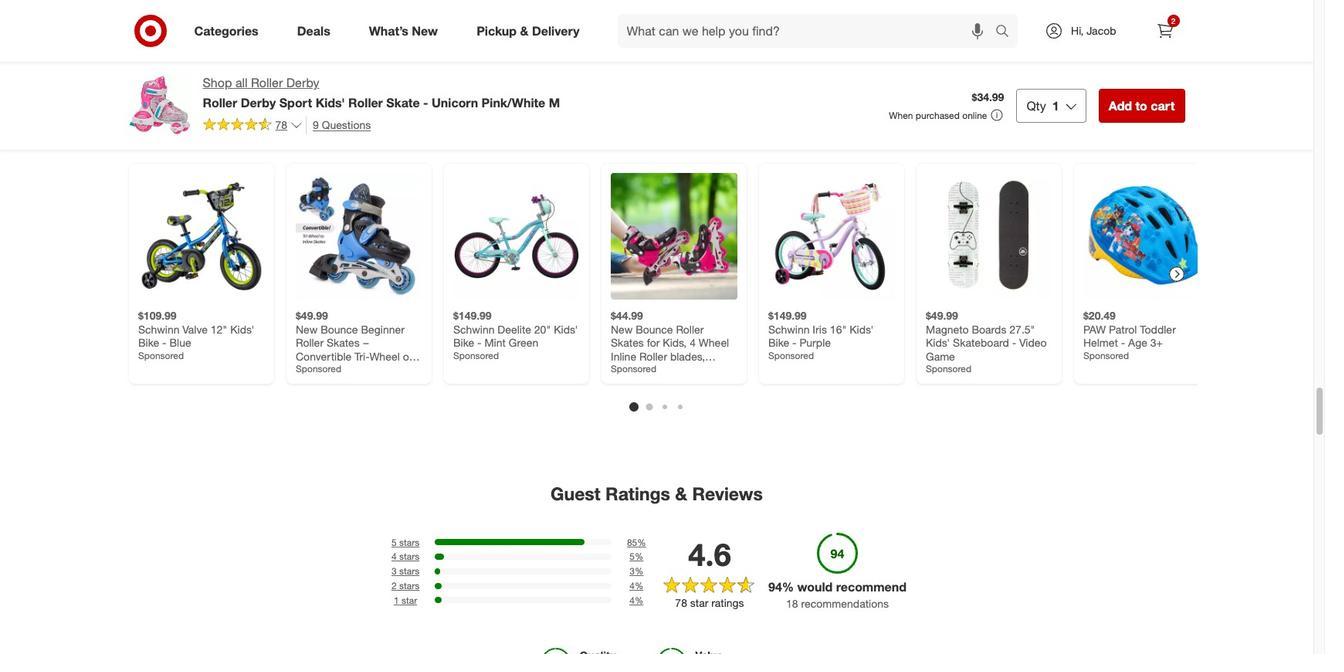 Task type: describe. For each thing, give the bounding box(es) containing it.
roller right all
[[251, 75, 283, 90]]

1 star
[[394, 595, 417, 606]]

shop all roller derby roller derby sport kids' roller skate - unicorn pink/white m
[[203, 75, 560, 110]]

$149.99 schwinn deelite 20" kids' bike - mint green sponsored
[[453, 309, 578, 361]]

boards
[[972, 323, 1007, 336]]

what's new
[[369, 23, 438, 38]]

4 % for star
[[630, 595, 644, 606]]

sponsored inside the $149.99 schwinn deelite 20" kids' bike - mint green sponsored
[[453, 350, 499, 361]]

schwinn for purple
[[768, 323, 810, 336]]

unicorn
[[432, 95, 478, 110]]

roller inside the $49.99 new bounce beginner roller skates – convertible tri-wheel or inline skates - size us 8- 11 - blue
[[296, 336, 323, 349]]

when purchased online
[[889, 110, 988, 121]]

- inside $20.49 paw patrol toddler helmet - age 3+ sponsored
[[1121, 336, 1125, 349]]

small
[[665, 363, 692, 376]]

game
[[926, 350, 955, 363]]

delivery
[[532, 23, 580, 38]]

roller up the questions on the left of page
[[348, 95, 383, 110]]

video
[[1019, 336, 1047, 349]]

search
[[989, 24, 1026, 40]]

m
[[549, 95, 560, 110]]

purple
[[800, 336, 831, 349]]

12-
[[695, 363, 711, 376]]

- inside the $149.99 schwinn deelite 20" kids' bike - mint green sponsored
[[477, 336, 481, 349]]

2 link
[[1148, 14, 1182, 48]]

jacob
[[1087, 24, 1117, 37]]

9 questions
[[313, 118, 371, 131]]

deals link
[[284, 14, 350, 48]]

green
[[509, 336, 538, 349]]

0 horizontal spatial &
[[520, 23, 529, 38]]

pink/white
[[482, 95, 546, 110]]

roller down for
[[639, 350, 667, 363]]

sponsored inside $109.99 schwinn valve 12" kids' bike - blue sponsored
[[138, 350, 184, 361]]

% for 5 stars
[[638, 537, 646, 548]]

or
[[403, 350, 412, 363]]

categories
[[194, 23, 259, 38]]

new bounce beginner roller skates – convertible tri-wheel or inline skates - size us 8-11 - blue image
[[296, 173, 422, 300]]

$49.99 magneto boards 27.5" kids' skateboard - video game sponsored
[[926, 309, 1047, 375]]

$44.99
[[611, 309, 643, 322]]

1 horizontal spatial derby
[[286, 75, 319, 90]]

guest
[[551, 483, 601, 505]]

image of roller derby sport kids' roller skate - unicorn pink/white m image
[[129, 74, 190, 136]]

27.5"
[[1010, 323, 1035, 336]]

qty
[[1027, 98, 1047, 113]]

–
[[362, 336, 369, 349]]

beginner
[[361, 323, 404, 336]]

categories link
[[181, 14, 278, 48]]

11
[[296, 377, 308, 390]]

skates down convertible
[[324, 363, 357, 376]]

3+
[[1151, 336, 1163, 349]]

convertible
[[296, 350, 351, 363]]

tri-
[[354, 350, 369, 363]]

shop
[[203, 75, 232, 90]]

sponsored up pink
[[611, 363, 656, 375]]

2 for 2
[[1172, 16, 1176, 25]]

bike for schwinn valve 12" kids' bike - blue
[[138, 336, 159, 349]]

patrol
[[1109, 323, 1137, 336]]

schwinn iris 16" kids' bike - purple image
[[768, 173, 895, 300]]

16"
[[830, 323, 847, 336]]

bike for schwinn deelite 20" kids' bike - mint green
[[453, 336, 474, 349]]

$44.99 new bounce roller skates for kids, 4 wheel inline roller blades, adjustable small 12-2 us, pink
[[611, 309, 737, 390]]

9
[[313, 118, 319, 131]]

5 for 5 %
[[630, 551, 635, 563]]

9 questions link
[[306, 117, 371, 134]]

online
[[963, 110, 988, 121]]

us
[[391, 363, 406, 376]]

2 inside $44.99 new bounce roller skates for kids, 4 wheel inline roller blades, adjustable small 12-2 us, pink
[[711, 363, 717, 376]]

purchased
[[916, 110, 960, 121]]

- inside $49.99 magneto boards 27.5" kids' skateboard - video game sponsored
[[1012, 336, 1016, 349]]

kids' for schwinn iris 16" kids' bike - purple
[[850, 323, 874, 336]]

sponsored inside $149.99 schwinn iris 16" kids' bike - purple sponsored
[[768, 350, 814, 361]]

what's
[[369, 23, 409, 38]]

1 horizontal spatial &
[[675, 483, 688, 505]]

inline inside $44.99 new bounce roller skates for kids, 4 wheel inline roller blades, adjustable small 12-2 us, pink
[[611, 350, 636, 363]]

sponsored inside $20.49 paw patrol toddler helmet - age 3+ sponsored
[[1084, 350, 1129, 361]]

% for 2 stars
[[635, 580, 644, 592]]

stars for 2 stars
[[399, 580, 420, 592]]

% for 4 stars
[[635, 551, 644, 563]]

78 star ratings
[[675, 596, 744, 609]]

when
[[889, 110, 914, 121]]

5 %
[[630, 551, 644, 563]]

85 %
[[627, 537, 646, 548]]

new for what's
[[412, 23, 438, 38]]

pickup & delivery
[[477, 23, 580, 38]]

skateboard
[[953, 336, 1009, 349]]

2 stars
[[392, 580, 420, 592]]

3 for 3 %
[[630, 566, 635, 577]]

blue inside the $49.99 new bounce beginner roller skates – convertible tri-wheel or inline skates - size us 8- 11 - blue
[[318, 377, 339, 390]]

paw
[[1084, 323, 1106, 336]]

bounce for skates
[[320, 323, 358, 336]]

78 for 78
[[275, 118, 287, 132]]

% for 3 stars
[[635, 566, 644, 577]]

roller up kids,
[[676, 323, 704, 336]]

% inside 94 % would recommend 18 recommendations
[[782, 579, 794, 595]]

wheel inside the $49.99 new bounce beginner roller skates – convertible tri-wheel or inline skates - size us 8- 11 - blue
[[369, 350, 400, 363]]

$109.99 schwinn valve 12" kids' bike - blue sponsored
[[138, 309, 254, 361]]

pink
[[611, 377, 631, 390]]

recommend
[[836, 579, 907, 595]]

add
[[1109, 98, 1133, 113]]

2 for 2 stars
[[392, 580, 397, 592]]

to
[[1136, 98, 1148, 113]]

star for 78
[[691, 596, 709, 609]]

user image by bernard anderson image
[[116, 0, 289, 85]]

4 inside $44.99 new bounce roller skates for kids, 4 wheel inline roller blades, adjustable small 12-2 us, pink
[[690, 336, 696, 349]]

bike for schwinn iris 16" kids' bike - purple
[[768, 336, 789, 349]]

skate
[[386, 95, 420, 110]]

$20.49 paw patrol toddler helmet - age 3+ sponsored
[[1084, 309, 1176, 361]]

new for $44.99
[[611, 323, 633, 336]]

what's new link
[[356, 14, 457, 48]]

guest ratings & reviews
[[551, 483, 763, 505]]

kids' for schwinn valve 12" kids' bike - blue
[[230, 323, 254, 336]]

schwinn valve 12" kids' bike - blue image
[[138, 173, 265, 300]]

3 stars
[[392, 566, 420, 577]]



Task type: vqa. For each thing, say whether or not it's contained in the screenshot.
macmillan
no



Task type: locate. For each thing, give the bounding box(es) containing it.
- left mint on the left bottom of the page
[[477, 336, 481, 349]]

1 horizontal spatial bounce
[[636, 323, 673, 336]]

8-
[[409, 363, 419, 376]]

schwinn for mint
[[453, 323, 494, 336]]

kids,
[[663, 336, 687, 349]]

skates left for
[[611, 336, 644, 349]]

& right ratings
[[675, 483, 688, 505]]

sponsored down $109.99
[[138, 350, 184, 361]]

- inside shop all roller derby roller derby sport kids' roller skate - unicorn pink/white m
[[423, 95, 428, 110]]

1 vertical spatial 2
[[711, 363, 717, 376]]

1 stars from the top
[[399, 537, 420, 548]]

cart
[[1151, 98, 1175, 113]]

3 down 4 stars
[[392, 566, 397, 577]]

0 vertical spatial derby
[[286, 75, 319, 90]]

new down $44.99
[[611, 323, 633, 336]]

78 left ratings
[[675, 596, 688, 609]]

2 horizontal spatial bike
[[768, 336, 789, 349]]

new for $49.99
[[296, 323, 317, 336]]

1 horizontal spatial 1
[[1053, 98, 1060, 113]]

0 vertical spatial 5
[[392, 537, 397, 548]]

$149.99 for schwinn deelite 20" kids' bike - mint green
[[453, 309, 491, 322]]

sponsored down purple
[[768, 350, 814, 361]]

0 horizontal spatial 5
[[392, 537, 397, 548]]

1 horizontal spatial 3
[[630, 566, 635, 577]]

-
[[423, 95, 428, 110], [162, 336, 166, 349], [477, 336, 481, 349], [792, 336, 797, 349], [1012, 336, 1016, 349], [1121, 336, 1125, 349], [360, 363, 364, 376], [311, 377, 315, 390]]

stars up 3 stars
[[399, 551, 420, 563]]

2 $49.99 from the left
[[926, 309, 958, 322]]

new up convertible
[[296, 323, 317, 336]]

85
[[627, 537, 638, 548]]

0 horizontal spatial 2
[[392, 580, 397, 592]]

% for 1 star
[[635, 595, 644, 606]]

- right 11
[[311, 377, 315, 390]]

bike left mint on the left bottom of the page
[[453, 336, 474, 349]]

2 horizontal spatial 2
[[1172, 16, 1176, 25]]

1 vertical spatial &
[[675, 483, 688, 505]]

new inside "what's new" link
[[412, 23, 438, 38]]

1 vertical spatial 5
[[630, 551, 635, 563]]

skates left –
[[326, 336, 359, 349]]

3
[[392, 566, 397, 577], [630, 566, 635, 577]]

- down patrol
[[1121, 336, 1125, 349]]

1 horizontal spatial bike
[[453, 336, 474, 349]]

toddler
[[1140, 323, 1176, 336]]

wheel up size
[[369, 350, 400, 363]]

ratings
[[712, 596, 744, 609]]

blue inside $109.99 schwinn valve 12" kids' bike - blue sponsored
[[169, 336, 191, 349]]

2 up 1 star
[[392, 580, 397, 592]]

derby
[[286, 75, 319, 90], [241, 95, 276, 110]]

2 inside 2 link
[[1172, 16, 1176, 25]]

0 vertical spatial &
[[520, 23, 529, 38]]

3 %
[[630, 566, 644, 577]]

roller up convertible
[[296, 336, 323, 349]]

3 bike from the left
[[768, 336, 789, 349]]

0 horizontal spatial bike
[[138, 336, 159, 349]]

ratings
[[606, 483, 671, 505]]

0 horizontal spatial 3
[[392, 566, 397, 577]]

bike left purple
[[768, 336, 789, 349]]

schwinn inside $109.99 schwinn valve 12" kids' bike - blue sponsored
[[138, 323, 179, 336]]

1 horizontal spatial new
[[412, 23, 438, 38]]

- inside $149.99 schwinn iris 16" kids' bike - purple sponsored
[[792, 336, 797, 349]]

add to cart
[[1109, 98, 1175, 113]]

iris
[[813, 323, 827, 336]]

0 horizontal spatial bounce
[[320, 323, 358, 336]]

1 bike from the left
[[138, 336, 159, 349]]

1 horizontal spatial inline
[[611, 350, 636, 363]]

pickup & delivery link
[[464, 14, 599, 48]]

$149.99 schwinn iris 16" kids' bike - purple sponsored
[[768, 309, 874, 361]]

1 schwinn from the left
[[138, 323, 179, 336]]

1 right qty
[[1053, 98, 1060, 113]]

inline
[[611, 350, 636, 363], [296, 363, 321, 376]]

1 vertical spatial derby
[[241, 95, 276, 110]]

schwinn for blue
[[138, 323, 179, 336]]

2 right jacob
[[1172, 16, 1176, 25]]

18
[[786, 597, 798, 610]]

new right what's
[[412, 23, 438, 38]]

kids' for magneto boards 27.5" kids' skateboard - video game
[[926, 336, 950, 349]]

0 vertical spatial 1
[[1053, 98, 1060, 113]]

bounce up convertible
[[320, 323, 358, 336]]

- left purple
[[792, 336, 797, 349]]

kids'
[[316, 95, 345, 110], [230, 323, 254, 336], [554, 323, 578, 336], [850, 323, 874, 336], [926, 336, 950, 349]]

$49.99 new bounce beginner roller skates – convertible tri-wheel or inline skates - size us 8- 11 - blue
[[296, 309, 419, 390]]

stars for 4 stars
[[399, 551, 420, 563]]

1 horizontal spatial star
[[691, 596, 709, 609]]

would
[[798, 579, 833, 595]]

1 vertical spatial 4 %
[[630, 595, 644, 606]]

inline inside the $49.99 new bounce beginner roller skates – convertible tri-wheel or inline skates - size us 8- 11 - blue
[[296, 363, 321, 376]]

kids' right 20"
[[554, 323, 578, 336]]

1 horizontal spatial $49.99
[[926, 309, 958, 322]]

2 schwinn from the left
[[453, 323, 494, 336]]

3 stars from the top
[[399, 566, 420, 577]]

4 % for stars
[[630, 580, 644, 592]]

stars for 5 stars
[[399, 537, 420, 548]]

2 3 from the left
[[630, 566, 635, 577]]

1 vertical spatial 1
[[394, 595, 399, 606]]

0 horizontal spatial derby
[[241, 95, 276, 110]]

$149.99 inside the $149.99 schwinn deelite 20" kids' bike - mint green sponsored
[[453, 309, 491, 322]]

$34.99
[[972, 90, 1005, 104]]

$109.99
[[138, 309, 176, 322]]

0 horizontal spatial $49.99
[[296, 309, 328, 322]]

4
[[690, 336, 696, 349], [392, 551, 397, 563], [630, 580, 635, 592], [630, 595, 635, 606]]

0 horizontal spatial star
[[402, 595, 417, 606]]

78 for 78 star ratings
[[675, 596, 688, 609]]

- down $109.99
[[162, 336, 166, 349]]

magneto boards 27.5" kids' skateboard - video game image
[[926, 173, 1053, 300]]

1 horizontal spatial blue
[[318, 377, 339, 390]]

$149.99
[[453, 309, 491, 322], [768, 309, 807, 322]]

0 horizontal spatial 78
[[275, 118, 287, 132]]

0 horizontal spatial schwinn
[[138, 323, 179, 336]]

1 horizontal spatial 5
[[630, 551, 635, 563]]

bike inside the $149.99 schwinn deelite 20" kids' bike - mint green sponsored
[[453, 336, 474, 349]]

$149.99 for schwinn iris 16" kids' bike - purple
[[768, 309, 807, 322]]

&
[[520, 23, 529, 38], [675, 483, 688, 505]]

$49.99 up magneto
[[926, 309, 958, 322]]

$49.99 inside $49.99 magneto boards 27.5" kids' skateboard - video game sponsored
[[926, 309, 958, 322]]

$20.49
[[1084, 309, 1116, 322]]

1 bounce from the left
[[320, 323, 358, 336]]

$49.99 for magneto
[[926, 309, 958, 322]]

bike inside $149.99 schwinn iris 16" kids' bike - purple sponsored
[[768, 336, 789, 349]]

kids' for schwinn deelite 20" kids' bike - mint green
[[554, 323, 578, 336]]

kids' inside $109.99 schwinn valve 12" kids' bike - blue sponsored
[[230, 323, 254, 336]]

$49.99 for new
[[296, 309, 328, 322]]

star
[[402, 595, 417, 606], [691, 596, 709, 609]]

star down "2 stars"
[[402, 595, 417, 606]]

schwinn
[[138, 323, 179, 336], [453, 323, 494, 336], [768, 323, 810, 336]]

2 horizontal spatial schwinn
[[768, 323, 810, 336]]

5 up 4 stars
[[392, 537, 397, 548]]

2 bike from the left
[[453, 336, 474, 349]]

5
[[392, 537, 397, 548], [630, 551, 635, 563]]

0 vertical spatial blue
[[169, 336, 191, 349]]

questions
[[322, 118, 371, 131]]

20"
[[534, 323, 551, 336]]

1 vertical spatial inline
[[296, 363, 321, 376]]

0 vertical spatial inline
[[611, 350, 636, 363]]

adjustable
[[611, 363, 662, 376]]

kids' right 12"
[[230, 323, 254, 336]]

4 %
[[630, 580, 644, 592], [630, 595, 644, 606]]

3 down 5 % at the left of page
[[630, 566, 635, 577]]

$149.99 up purple
[[768, 309, 807, 322]]

1 3 from the left
[[392, 566, 397, 577]]

1 horizontal spatial 2
[[711, 363, 717, 376]]

wheel up 12-
[[699, 336, 729, 349]]

5 stars
[[392, 537, 420, 548]]

inline up 11
[[296, 363, 321, 376]]

- down the 27.5"
[[1012, 336, 1016, 349]]

1 vertical spatial 78
[[675, 596, 688, 609]]

0 horizontal spatial blue
[[169, 336, 191, 349]]

hi,
[[1072, 24, 1084, 37]]

94
[[769, 579, 782, 595]]

bounce inside $44.99 new bounce roller skates for kids, 4 wheel inline roller blades, adjustable small 12-2 us, pink
[[636, 323, 673, 336]]

roller
[[251, 75, 283, 90], [203, 95, 237, 110], [348, 95, 383, 110], [676, 323, 704, 336], [296, 336, 323, 349], [639, 350, 667, 363]]

2 vertical spatial 2
[[392, 580, 397, 592]]

- down tri-
[[360, 363, 364, 376]]

kids' right the 16"
[[850, 323, 874, 336]]

kids' inside the $149.99 schwinn deelite 20" kids' bike - mint green sponsored
[[554, 323, 578, 336]]

kids' inside shop all roller derby roller derby sport kids' roller skate - unicorn pink/white m
[[316, 95, 345, 110]]

for
[[647, 336, 660, 349]]

- right skate
[[423, 95, 428, 110]]

4 stars
[[392, 551, 420, 563]]

wheel inside $44.99 new bounce roller skates for kids, 4 wheel inline roller blades, adjustable small 12-2 us, pink
[[699, 336, 729, 349]]

qty 1
[[1027, 98, 1060, 113]]

1 horizontal spatial $149.99
[[768, 309, 807, 322]]

magneto
[[926, 323, 969, 336]]

What can we help you find? suggestions appear below search field
[[618, 14, 1000, 48]]

skates inside $44.99 new bounce roller skates for kids, 4 wheel inline roller blades, adjustable small 12-2 us, pink
[[611, 336, 644, 349]]

bike down $109.99
[[138, 336, 159, 349]]

2 left the us,
[[711, 363, 717, 376]]

add to cart button
[[1099, 89, 1185, 123]]

all
[[236, 75, 248, 90]]

$49.99 up convertible
[[296, 309, 328, 322]]

sport
[[279, 95, 312, 110]]

schwinn inside the $149.99 schwinn deelite 20" kids' bike - mint green sponsored
[[453, 323, 494, 336]]

stars
[[399, 537, 420, 548], [399, 551, 420, 563], [399, 566, 420, 577], [399, 580, 420, 592]]

3 schwinn from the left
[[768, 323, 810, 336]]

- inside $109.99 schwinn valve 12" kids' bike - blue sponsored
[[162, 336, 166, 349]]

0 vertical spatial 78
[[275, 118, 287, 132]]

1 4 % from the top
[[630, 580, 644, 592]]

us,
[[720, 363, 737, 376]]

4.6
[[688, 536, 731, 573]]

$49.99 inside the $49.99 new bounce beginner roller skates – convertible tri-wheel or inline skates - size us 8- 11 - blue
[[296, 309, 328, 322]]

stars up 4 stars
[[399, 537, 420, 548]]

derby up 78 link
[[241, 95, 276, 110]]

sponsored inside $49.99 magneto boards 27.5" kids' skateboard - video game sponsored
[[926, 363, 972, 375]]

0 horizontal spatial wheel
[[369, 350, 400, 363]]

star left ratings
[[691, 596, 709, 609]]

1 down "2 stars"
[[394, 595, 399, 606]]

paw patrol toddler helmet - age 3+ image
[[1084, 173, 1210, 300]]

1 $149.99 from the left
[[453, 309, 491, 322]]

4 stars from the top
[[399, 580, 420, 592]]

sponsored
[[138, 350, 184, 361], [453, 350, 499, 361], [768, 350, 814, 361], [1084, 350, 1129, 361], [296, 363, 341, 375], [611, 363, 656, 375], [926, 363, 972, 375]]

1 horizontal spatial 78
[[675, 596, 688, 609]]

5 down 85 on the bottom of the page
[[630, 551, 635, 563]]

size
[[367, 363, 388, 376]]

blue down valve
[[169, 336, 191, 349]]

deelite
[[497, 323, 531, 336]]

1 horizontal spatial schwinn
[[453, 323, 494, 336]]

blue
[[169, 336, 191, 349], [318, 377, 339, 390]]

0 horizontal spatial 1
[[394, 595, 399, 606]]

0 horizontal spatial new
[[296, 323, 317, 336]]

kids' up game
[[926, 336, 950, 349]]

2 4 % from the top
[[630, 595, 644, 606]]

2 $149.99 from the left
[[768, 309, 807, 322]]

$149.99 inside $149.99 schwinn iris 16" kids' bike - purple sponsored
[[768, 309, 807, 322]]

2 bounce from the left
[[636, 323, 673, 336]]

0 vertical spatial 2
[[1172, 16, 1176, 25]]

deals
[[297, 23, 330, 38]]

valve
[[182, 323, 207, 336]]

sponsored down convertible
[[296, 363, 341, 375]]

sponsored down mint on the left bottom of the page
[[453, 350, 499, 361]]

1 $49.99 from the left
[[296, 309, 328, 322]]

5 for 5 stars
[[392, 537, 397, 548]]

94 % would recommend 18 recommendations
[[769, 579, 907, 610]]

schwinn up purple
[[768, 323, 810, 336]]

schwinn up mint on the left bottom of the page
[[453, 323, 494, 336]]

bike inside $109.99 schwinn valve 12" kids' bike - blue sponsored
[[138, 336, 159, 349]]

stars down 4 stars
[[399, 566, 420, 577]]

0 horizontal spatial $149.99
[[453, 309, 491, 322]]

star for 1
[[402, 595, 417, 606]]

stars for 3 stars
[[399, 566, 420, 577]]

bounce for for
[[636, 323, 673, 336]]

derby up sport
[[286, 75, 319, 90]]

sponsored down the helmet
[[1084, 350, 1129, 361]]

2 horizontal spatial new
[[611, 323, 633, 336]]

pickup
[[477, 23, 517, 38]]

schwinn inside $149.99 schwinn iris 16" kids' bike - purple sponsored
[[768, 323, 810, 336]]

new bounce roller skates for kids, 4 wheel inline roller blades, adjustable small 12-2 us, pink image
[[611, 173, 737, 300]]

schwinn deelite 20" kids' bike - mint green image
[[453, 173, 580, 300]]

1 horizontal spatial wheel
[[699, 336, 729, 349]]

78 link
[[203, 117, 303, 135]]

0 vertical spatial 4 %
[[630, 580, 644, 592]]

78 down sport
[[275, 118, 287, 132]]

new inside the $49.99 new bounce beginner roller skates – convertible tri-wheel or inline skates - size us 8- 11 - blue
[[296, 323, 317, 336]]

blades,
[[670, 350, 705, 363]]

blue right 11
[[318, 377, 339, 390]]

hi, jacob
[[1072, 24, 1117, 37]]

schwinn down $109.99
[[138, 323, 179, 336]]

1
[[1053, 98, 1060, 113], [394, 595, 399, 606]]

kids' up 9 questions "link"
[[316, 95, 345, 110]]

search button
[[989, 14, 1026, 51]]

$149.99 up mint on the left bottom of the page
[[453, 309, 491, 322]]

bounce inside the $49.99 new bounce beginner roller skates – convertible tri-wheel or inline skates - size us 8- 11 - blue
[[320, 323, 358, 336]]

kids' inside $49.99 magneto boards 27.5" kids' skateboard - video game sponsored
[[926, 336, 950, 349]]

12"
[[210, 323, 227, 336]]

mint
[[484, 336, 506, 349]]

1 vertical spatial blue
[[318, 377, 339, 390]]

& right the pickup
[[520, 23, 529, 38]]

2
[[1172, 16, 1176, 25], [711, 363, 717, 376], [392, 580, 397, 592]]

kids' inside $149.99 schwinn iris 16" kids' bike - purple sponsored
[[850, 323, 874, 336]]

0 horizontal spatial inline
[[296, 363, 321, 376]]

bounce up for
[[636, 323, 673, 336]]

roller down shop
[[203, 95, 237, 110]]

2 stars from the top
[[399, 551, 420, 563]]

new inside $44.99 new bounce roller skates for kids, 4 wheel inline roller blades, adjustable small 12-2 us, pink
[[611, 323, 633, 336]]

inline up adjustable
[[611, 350, 636, 363]]

sponsored down game
[[926, 363, 972, 375]]

%
[[638, 537, 646, 548], [635, 551, 644, 563], [635, 566, 644, 577], [782, 579, 794, 595], [635, 580, 644, 592], [635, 595, 644, 606]]

stars up 1 star
[[399, 580, 420, 592]]

3 for 3 stars
[[392, 566, 397, 577]]

helmet
[[1084, 336, 1118, 349]]



